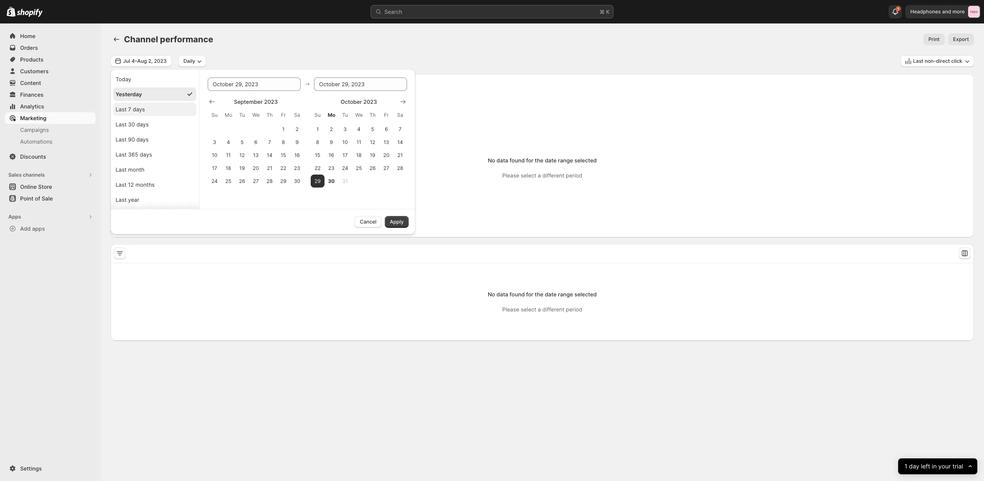 Task type: vqa. For each thing, say whether or not it's contained in the screenshot.
Discounts link
yes



Task type: locate. For each thing, give the bounding box(es) containing it.
1 1 button from the left
[[277, 123, 290, 136]]

wednesday element for october
[[352, 108, 366, 123]]

0 horizontal spatial th
[[267, 112, 273, 118]]

1 vertical spatial no
[[488, 291, 495, 298]]

online store button
[[0, 181, 101, 193]]

2 grid from the left
[[311, 98, 407, 188]]

15 for 2nd 15 button
[[315, 152, 320, 158]]

28 for the leftmost 28 button
[[267, 178, 273, 184]]

18 for rightmost 18 button
[[356, 152, 362, 158]]

22 button
[[277, 162, 290, 175], [311, 162, 325, 175]]

1 horizontal spatial 7
[[268, 139, 271, 145]]

1 wednesday element from the left
[[249, 108, 263, 123]]

wednesday element
[[249, 108, 263, 123], [352, 108, 366, 123]]

2 different from the top
[[543, 306, 565, 313]]

1 horizontal spatial saturday element
[[393, 108, 407, 123]]

2 friday element from the left
[[380, 108, 393, 123]]

1 horizontal spatial 14 button
[[393, 136, 407, 149]]

1 horizontal spatial 19 button
[[366, 149, 380, 162]]

0 vertical spatial 4
[[357, 126, 361, 132]]

1 different from the top
[[543, 172, 565, 179]]

0 horizontal spatial su
[[212, 112, 218, 118]]

sa for october 2023
[[397, 112, 403, 118]]

1 2 button from the left
[[290, 123, 304, 136]]

th down october 2023
[[370, 112, 376, 118]]

days right the 90
[[136, 136, 149, 143]]

1 vertical spatial 20
[[253, 165, 259, 171]]

2 2 from the left
[[330, 126, 333, 132]]

1 horizontal spatial tu
[[342, 112, 348, 118]]

friday element down september 2023
[[277, 108, 290, 123]]

saturday element
[[290, 108, 304, 123], [393, 108, 407, 123]]

1 fr from the left
[[281, 112, 286, 118]]

0 horizontal spatial 10 button
[[208, 149, 222, 162]]

wednesday element down october 2023
[[352, 108, 366, 123]]

5 down october 2023
[[371, 126, 374, 132]]

17 for the 17 button to the left
[[212, 165, 217, 171]]

1 we from the left
[[252, 112, 260, 118]]

23
[[294, 165, 300, 171], [328, 165, 335, 171]]

apps button
[[5, 211, 96, 223]]

1 horizontal spatial 22
[[315, 165, 321, 171]]

last 365 days
[[116, 151, 152, 158]]

0 horizontal spatial saturday element
[[290, 108, 304, 123]]

shopify image
[[7, 7, 16, 17], [17, 9, 43, 17]]

apply button
[[385, 216, 409, 228]]

orders
[[20, 44, 38, 51]]

5 for right 5 'button'
[[371, 126, 374, 132]]

last 7 days
[[116, 106, 145, 113]]

1 tuesday element from the left
[[235, 108, 249, 123]]

0 horizontal spatial 9 button
[[290, 136, 304, 149]]

0 horizontal spatial sa
[[294, 112, 300, 118]]

days inside button
[[137, 121, 149, 128]]

1 vertical spatial 26
[[239, 178, 245, 184]]

2 16 button from the left
[[325, 149, 338, 162]]

20
[[384, 152, 390, 158], [253, 165, 259, 171]]

2 monday element from the left
[[325, 108, 338, 123]]

2 8 from the left
[[316, 139, 319, 145]]

su for september
[[212, 112, 218, 118]]

0 vertical spatial 24
[[342, 165, 348, 171]]

24 button
[[338, 162, 352, 175], [208, 175, 222, 188]]

last inside "button"
[[116, 151, 127, 158]]

last left the 90
[[116, 136, 127, 143]]

30 for second 30 button from right
[[294, 178, 300, 184]]

we for october
[[356, 112, 363, 118]]

2 please from the top
[[503, 306, 520, 313]]

1 horizontal spatial 6
[[385, 126, 388, 132]]

tu
[[239, 112, 245, 118], [342, 112, 348, 118]]

add
[[20, 225, 31, 232]]

⌘
[[600, 8, 605, 15]]

10
[[343, 139, 348, 145], [212, 152, 217, 158]]

30 button
[[290, 175, 304, 188], [325, 175, 338, 188]]

16
[[295, 152, 300, 158], [329, 152, 334, 158]]

0 horizontal spatial 28
[[267, 178, 273, 184]]

last year button
[[113, 193, 197, 207]]

5 for the leftmost 5 'button'
[[241, 139, 244, 145]]

1 horizontal spatial 25 button
[[352, 162, 366, 175]]

1 vertical spatial data
[[497, 291, 509, 298]]

21 button
[[393, 149, 407, 162], [263, 162, 277, 175]]

performance
[[160, 34, 213, 44]]

please
[[503, 172, 520, 179], [503, 306, 520, 313]]

1 horizontal spatial we
[[356, 112, 363, 118]]

products link
[[5, 54, 96, 65]]

last inside button
[[116, 106, 127, 113]]

1 vertical spatial a
[[538, 306, 541, 313]]

content
[[20, 80, 41, 86]]

days right 365
[[140, 151, 152, 158]]

search
[[385, 8, 403, 15]]

2 1 button from the left
[[311, 123, 325, 136]]

fr
[[281, 112, 286, 118], [384, 112, 389, 118]]

1 vertical spatial 12
[[240, 152, 245, 158]]

1 horizontal spatial 5
[[371, 126, 374, 132]]

friday element down yyyy-mm-dd text box
[[380, 108, 393, 123]]

last left year
[[116, 197, 127, 203]]

1 8 button from the left
[[277, 136, 290, 149]]

25 button
[[352, 162, 366, 175], [222, 175, 235, 188]]

1 button for september 2023
[[277, 123, 290, 136]]

1 30 button from the left
[[290, 175, 304, 188]]

customers link
[[5, 65, 96, 77]]

1 vertical spatial 25
[[225, 178, 232, 184]]

yesterday button
[[113, 88, 197, 101]]

1 15 from the left
[[281, 152, 286, 158]]

2 saturday element from the left
[[393, 108, 407, 123]]

2 22 from the left
[[315, 165, 321, 171]]

last left 365
[[116, 151, 127, 158]]

wednesday element down september 2023
[[249, 108, 263, 123]]

1 horizontal spatial 4
[[357, 126, 361, 132]]

1 vertical spatial no data found for the date range selected
[[488, 291, 597, 298]]

monday element for october
[[325, 108, 338, 123]]

28
[[397, 165, 403, 171], [267, 178, 273, 184]]

0 vertical spatial 6
[[385, 126, 388, 132]]

1 horizontal spatial 1 button
[[311, 123, 325, 136]]

1 horizontal spatial sunday element
[[311, 108, 325, 123]]

6 button
[[380, 123, 393, 136], [249, 136, 263, 149]]

1 range from the top
[[558, 157, 573, 164]]

1 22 from the left
[[280, 165, 287, 171]]

days for last 30 days
[[137, 121, 149, 128]]

tu down october
[[342, 112, 348, 118]]

8
[[282, 139, 285, 145], [316, 139, 319, 145]]

7 inside button
[[128, 106, 131, 113]]

monday element
[[222, 108, 235, 123], [325, 108, 338, 123]]

1 horizontal spatial 2 button
[[325, 123, 338, 136]]

2023 inside dropdown button
[[154, 58, 167, 64]]

tu for october
[[342, 112, 348, 118]]

0 vertical spatial 26
[[370, 165, 376, 171]]

1 vertical spatial 11
[[226, 152, 231, 158]]

1 vertical spatial 10
[[212, 152, 217, 158]]

18 for the left 18 button
[[226, 165, 231, 171]]

daily button
[[178, 55, 206, 67]]

last for last month
[[116, 166, 127, 173]]

1 vertical spatial 24
[[212, 178, 218, 184]]

1 thursday element from the left
[[263, 108, 277, 123]]

2 sunday element from the left
[[311, 108, 325, 123]]

19 button
[[366, 149, 380, 162], [235, 162, 249, 175]]

0 horizontal spatial fr
[[281, 112, 286, 118]]

fr for september 2023
[[281, 112, 286, 118]]

1 8 from the left
[[282, 139, 285, 145]]

different
[[543, 172, 565, 179], [543, 306, 565, 313]]

3 button
[[338, 123, 352, 136], [208, 136, 222, 149]]

range
[[558, 157, 573, 164], [558, 291, 573, 298]]

9
[[296, 139, 299, 145], [330, 139, 333, 145]]

21 for right 21 button
[[398, 152, 403, 158]]

friday element
[[277, 108, 290, 123], [380, 108, 393, 123]]

0 vertical spatial 21
[[398, 152, 403, 158]]

21 for leftmost 21 button
[[267, 165, 272, 171]]

yesterday
[[116, 91, 142, 98]]

products
[[20, 56, 43, 63]]

2 sa from the left
[[397, 112, 403, 118]]

sunday element for september 2023
[[208, 108, 222, 123]]

today button
[[113, 72, 197, 86]]

last inside dropdown button
[[914, 58, 924, 64]]

0 horizontal spatial grid
[[208, 98, 304, 188]]

a
[[538, 172, 541, 179], [538, 306, 541, 313]]

1 horizontal spatial 24
[[342, 165, 348, 171]]

1 horizontal spatial 15
[[315, 152, 320, 158]]

2 tu from the left
[[342, 112, 348, 118]]

0 horizontal spatial friday element
[[277, 108, 290, 123]]

0 horizontal spatial mo
[[225, 112, 232, 118]]

1 horizontal spatial 11
[[357, 139, 361, 145]]

1 vertical spatial 6
[[254, 139, 258, 145]]

2 23 from the left
[[328, 165, 335, 171]]

1 horizontal spatial 29 button
[[311, 175, 325, 188]]

4 for the rightmost 4 button
[[357, 126, 361, 132]]

2 th from the left
[[370, 112, 376, 118]]

tuesday element
[[235, 108, 249, 123], [338, 108, 352, 123]]

days up last 30 days
[[133, 106, 145, 113]]

10 button
[[338, 136, 352, 149], [208, 149, 222, 162]]

we down september 2023
[[252, 112, 260, 118]]

1 vertical spatial 13
[[253, 152, 259, 158]]

1 horizontal spatial 9
[[330, 139, 333, 145]]

27 button
[[380, 162, 393, 175], [249, 175, 263, 188]]

cancel
[[360, 219, 377, 225]]

0 vertical spatial please
[[503, 172, 520, 179]]

0 horizontal spatial tuesday element
[[235, 108, 249, 123]]

thursday element down september 2023
[[263, 108, 277, 123]]

days inside button
[[136, 136, 149, 143]]

2023 for september
[[264, 98, 278, 105]]

days up last 90 days
[[137, 121, 149, 128]]

daily
[[184, 58, 195, 64]]

14 for 14 button to the left
[[267, 152, 273, 158]]

1 horizontal spatial 5 button
[[366, 123, 380, 136]]

the
[[535, 157, 544, 164], [535, 291, 544, 298]]

0 vertical spatial date
[[545, 157, 557, 164]]

29
[[280, 178, 287, 184], [315, 178, 321, 184]]

2 23 button from the left
[[325, 162, 338, 175]]

mo for september
[[225, 112, 232, 118]]

tuesday element down september
[[235, 108, 249, 123]]

12
[[370, 139, 376, 145], [240, 152, 245, 158], [128, 181, 134, 188]]

5 down september
[[241, 139, 244, 145]]

grid
[[208, 98, 304, 188], [311, 98, 407, 188]]

1 horizontal spatial 14
[[398, 139, 403, 145]]

friday element for october 2023
[[380, 108, 393, 123]]

mo for october
[[328, 112, 336, 118]]

2 tuesday element from the left
[[338, 108, 352, 123]]

26
[[370, 165, 376, 171], [239, 178, 245, 184]]

2 date from the top
[[545, 291, 557, 298]]

14
[[398, 139, 403, 145], [267, 152, 273, 158]]

1 friday element from the left
[[277, 108, 290, 123]]

1 horizontal spatial 9 button
[[325, 136, 338, 149]]

add apps button
[[5, 223, 96, 235]]

0 horizontal spatial thursday element
[[263, 108, 277, 123]]

1 vertical spatial selected
[[575, 291, 597, 298]]

1 horizontal spatial 12
[[240, 152, 245, 158]]

8 button
[[277, 136, 290, 149], [311, 136, 325, 149]]

9 button
[[290, 136, 304, 149], [325, 136, 338, 149]]

tuesday element down october
[[338, 108, 352, 123]]

1 horizontal spatial 22 button
[[311, 162, 325, 175]]

1 date from the top
[[545, 157, 557, 164]]

th down september 2023
[[267, 112, 273, 118]]

2 mo from the left
[[328, 112, 336, 118]]

last 12 months button
[[113, 178, 197, 191]]

2 thursday element from the left
[[366, 108, 380, 123]]

23 button
[[290, 162, 304, 175], [325, 162, 338, 175]]

5 button down october 2023
[[366, 123, 380, 136]]

no data found for the date range selected
[[488, 157, 597, 164], [488, 291, 597, 298]]

1 tu from the left
[[239, 112, 245, 118]]

automations link
[[5, 136, 96, 147]]

point of sale link
[[5, 193, 96, 204]]

1 data from the top
[[497, 157, 509, 164]]

0 vertical spatial 19
[[370, 152, 376, 158]]

last for last 90 days
[[116, 136, 127, 143]]

0 horizontal spatial 28 button
[[263, 175, 277, 188]]

1 23 button from the left
[[290, 162, 304, 175]]

2 fr from the left
[[384, 112, 389, 118]]

2 vertical spatial 12
[[128, 181, 134, 188]]

7 button
[[393, 123, 407, 136], [263, 136, 277, 149]]

point of sale button
[[0, 193, 101, 204]]

last left month
[[116, 166, 127, 173]]

1 horizontal spatial monday element
[[325, 108, 338, 123]]

days inside button
[[133, 106, 145, 113]]

2023 right 2, in the left top of the page
[[154, 58, 167, 64]]

tu for september
[[239, 112, 245, 118]]

1 th from the left
[[267, 112, 273, 118]]

sales channels button
[[5, 169, 96, 181]]

0 vertical spatial 20
[[384, 152, 390, 158]]

1 horizontal spatial friday element
[[380, 108, 393, 123]]

print
[[929, 36, 940, 42]]

1 horizontal spatial su
[[315, 112, 321, 118]]

1 horizontal spatial 2
[[330, 126, 333, 132]]

1 vertical spatial date
[[545, 291, 557, 298]]

1
[[898, 7, 900, 11], [282, 126, 285, 132], [317, 126, 319, 132], [905, 463, 908, 470]]

1 mo from the left
[[225, 112, 232, 118]]

18
[[356, 152, 362, 158], [226, 165, 231, 171]]

2 15 from the left
[[315, 152, 320, 158]]

last 30 days
[[116, 121, 149, 128]]

1 16 button from the left
[[290, 149, 304, 162]]

1 monday element from the left
[[222, 108, 235, 123]]

last down last 7 days
[[116, 121, 127, 128]]

2 30 button from the left
[[325, 175, 338, 188]]

sa for september 2023
[[294, 112, 300, 118]]

0 horizontal spatial 3
[[213, 139, 216, 145]]

2023 right september
[[264, 98, 278, 105]]

1 22 button from the left
[[277, 162, 290, 175]]

1 su from the left
[[212, 112, 218, 118]]

7 for 7 button to the right
[[399, 126, 402, 132]]

0 vertical spatial the
[[535, 157, 544, 164]]

13
[[384, 139, 389, 145], [253, 152, 259, 158]]

7 for 7 button to the left
[[268, 139, 271, 145]]

last month button
[[113, 163, 197, 176]]

1 horizontal spatial 16 button
[[325, 149, 338, 162]]

0 horizontal spatial 5 button
[[235, 136, 249, 149]]

2 for from the top
[[526, 291, 534, 298]]

thursday element down october 2023
[[366, 108, 380, 123]]

sunday element
[[208, 108, 222, 123], [311, 108, 325, 123]]

1 2 from the left
[[296, 126, 299, 132]]

17 button
[[338, 149, 352, 162], [208, 162, 222, 175]]

0 vertical spatial 27
[[384, 165, 390, 171]]

1 horizontal spatial 28
[[397, 165, 403, 171]]

headphones and more image
[[969, 6, 981, 18]]

1 horizontal spatial grid
[[311, 98, 407, 188]]

1 vertical spatial please select a different period
[[503, 306, 583, 313]]

29 button
[[277, 175, 290, 188], [311, 175, 325, 188]]

1 for from the top
[[526, 157, 534, 164]]

2 button for september 2023
[[290, 123, 304, 136]]

1 grid from the left
[[208, 98, 304, 188]]

2 22 button from the left
[[311, 162, 325, 175]]

2 8 button from the left
[[311, 136, 325, 149]]

1 23 from the left
[[294, 165, 300, 171]]

saturday element for september 2023
[[290, 108, 304, 123]]

days inside "button"
[[140, 151, 152, 158]]

1 horizontal spatial shopify image
[[17, 9, 43, 17]]

1 select from the top
[[521, 172, 537, 179]]

for
[[526, 157, 534, 164], [526, 291, 534, 298]]

online
[[20, 184, 37, 190]]

2 button
[[290, 123, 304, 136], [325, 123, 338, 136]]

we down october 2023
[[356, 112, 363, 118]]

2 su from the left
[[315, 112, 321, 118]]

1 sa from the left
[[294, 112, 300, 118]]

thursday element
[[263, 108, 277, 123], [366, 108, 380, 123]]

21
[[398, 152, 403, 158], [267, 165, 272, 171]]

2 for october 2023
[[330, 126, 333, 132]]

2 period from the top
[[566, 306, 583, 313]]

18 button
[[352, 149, 366, 162], [222, 162, 235, 175]]

1 horizontal spatial 3
[[344, 126, 347, 132]]

11 button
[[352, 136, 366, 149], [222, 149, 235, 162]]

2 15 button from the left
[[311, 149, 325, 162]]

tu down september
[[239, 112, 245, 118]]

last up last year
[[116, 181, 127, 188]]

1 sunday element from the left
[[208, 108, 222, 123]]

1 vertical spatial 18
[[226, 165, 231, 171]]

0 vertical spatial no
[[488, 157, 495, 164]]

0 vertical spatial 14
[[398, 139, 403, 145]]

click
[[952, 58, 963, 64]]

2 we from the left
[[356, 112, 363, 118]]

1 saturday element from the left
[[290, 108, 304, 123]]

26 for the left 26 button
[[239, 178, 245, 184]]

0 horizontal spatial 4
[[227, 139, 230, 145]]

0 vertical spatial different
[[543, 172, 565, 179]]

0 horizontal spatial 30
[[128, 121, 135, 128]]

last down yesterday
[[116, 106, 127, 113]]

no
[[488, 157, 495, 164], [488, 291, 495, 298]]

2023
[[154, 58, 167, 64], [264, 98, 278, 105], [364, 98, 377, 105]]

0 horizontal spatial 25
[[225, 178, 232, 184]]

22 for 1st 22 button from right
[[315, 165, 321, 171]]

2 wednesday element from the left
[[352, 108, 366, 123]]

0 horizontal spatial 29 button
[[277, 175, 290, 188]]

6
[[385, 126, 388, 132], [254, 139, 258, 145]]

0 horizontal spatial 25 button
[[222, 175, 235, 188]]

2 found from the top
[[510, 291, 525, 298]]

2023 right october
[[364, 98, 377, 105]]

0 horizontal spatial shopify image
[[7, 7, 16, 17]]

2 2 button from the left
[[325, 123, 338, 136]]

2 9 button from the left
[[325, 136, 338, 149]]

1 16 from the left
[[295, 152, 300, 158]]

0 horizontal spatial 2023
[[154, 58, 167, 64]]

analytics link
[[5, 101, 96, 112]]

1 no from the top
[[488, 157, 495, 164]]

0 vertical spatial no data found for the date range selected
[[488, 157, 597, 164]]

last left non-
[[914, 58, 924, 64]]

1 vertical spatial 14
[[267, 152, 273, 158]]

0 horizontal spatial 18
[[226, 165, 231, 171]]

2 horizontal spatial 30
[[328, 178, 335, 184]]

su for october
[[315, 112, 321, 118]]

orders link
[[5, 42, 96, 54]]

5 button down september
[[235, 136, 249, 149]]



Task type: describe. For each thing, give the bounding box(es) containing it.
store
[[38, 184, 52, 190]]

we for september
[[252, 112, 260, 118]]

28 for 28 button to the right
[[397, 165, 403, 171]]

2 please select a different period from the top
[[503, 306, 583, 313]]

sales
[[8, 172, 22, 178]]

trial
[[953, 463, 964, 470]]

1 horizontal spatial 11 button
[[352, 136, 366, 149]]

1 horizontal spatial 28 button
[[393, 162, 407, 175]]

0 horizontal spatial 6
[[254, 139, 258, 145]]

apps
[[8, 214, 21, 220]]

th for september 2023
[[267, 112, 273, 118]]

1 button for october 2023
[[311, 123, 325, 136]]

months
[[135, 181, 155, 188]]

wednesday element for september
[[249, 108, 263, 123]]

365
[[128, 151, 138, 158]]

discounts
[[20, 153, 46, 160]]

cancel button
[[355, 216, 382, 228]]

last 7 days button
[[113, 103, 197, 116]]

analytics
[[20, 103, 44, 110]]

2 no from the top
[[488, 291, 495, 298]]

1 a from the top
[[538, 172, 541, 179]]

19 for left 19 button
[[240, 165, 245, 171]]

home
[[20, 33, 35, 39]]

finances
[[20, 91, 43, 98]]

1 horizontal spatial 3 button
[[338, 123, 352, 136]]

YYYY-MM-DD text field
[[314, 78, 407, 91]]

days for last 7 days
[[133, 106, 145, 113]]

more
[[953, 8, 965, 15]]

online store link
[[5, 181, 96, 193]]

last for last non-direct click
[[914, 58, 924, 64]]

last for last 12 months
[[116, 181, 127, 188]]

september 2023
[[234, 98, 278, 105]]

31
[[343, 178, 348, 184]]

2 a from the top
[[538, 306, 541, 313]]

last 90 days button
[[113, 133, 197, 146]]

2 button for october 2023
[[325, 123, 338, 136]]

1 selected from the top
[[575, 157, 597, 164]]

YYYY-MM-DD text field
[[208, 78, 301, 91]]

1 period from the top
[[566, 172, 583, 179]]

2 16 from the left
[[329, 152, 334, 158]]

0 horizontal spatial 14 button
[[263, 149, 277, 162]]

0 horizontal spatial 26 button
[[235, 175, 249, 188]]

14 for 14 button to the right
[[398, 139, 403, 145]]

2 29 from the left
[[315, 178, 321, 184]]

last 90 days
[[116, 136, 149, 143]]

2 for september 2023
[[296, 126, 299, 132]]

90
[[128, 136, 135, 143]]

1 9 from the left
[[296, 139, 299, 145]]

17 for rightmost the 17 button
[[343, 152, 348, 158]]

sale
[[42, 195, 53, 202]]

monday element for september
[[222, 108, 235, 123]]

1 day left in your trial
[[905, 463, 964, 470]]

k
[[607, 8, 610, 15]]

export button
[[949, 34, 975, 45]]

month
[[128, 166, 145, 173]]

channels
[[23, 172, 45, 178]]

your
[[939, 463, 951, 470]]

1 horizontal spatial 17 button
[[338, 149, 352, 162]]

finances link
[[5, 89, 96, 101]]

2 no data found for the date range selected from the top
[[488, 291, 597, 298]]

26 for 26 button to the right
[[370, 165, 376, 171]]

fr for october 2023
[[384, 112, 389, 118]]

1 day left in your trial button
[[899, 459, 978, 475]]

2 selected from the top
[[575, 291, 597, 298]]

0 horizontal spatial 27 button
[[249, 175, 263, 188]]

campaigns link
[[5, 124, 96, 136]]

2 29 button from the left
[[311, 175, 325, 188]]

2,
[[148, 58, 153, 64]]

add apps
[[20, 225, 45, 232]]

tuesday element for september 2023
[[235, 108, 249, 123]]

saturday element for october 2023
[[393, 108, 407, 123]]

last for last 30 days
[[116, 121, 127, 128]]

1 15 button from the left
[[277, 149, 290, 162]]

1 horizontal spatial 10
[[343, 139, 348, 145]]

grid containing september
[[208, 98, 304, 188]]

1 horizontal spatial 20 button
[[380, 149, 393, 162]]

jul 4–aug 2, 2023 button
[[111, 55, 172, 67]]

point of sale
[[20, 195, 53, 202]]

0 horizontal spatial 27
[[253, 178, 259, 184]]

jul
[[123, 58, 130, 64]]

25 for the right the 25 button
[[356, 165, 362, 171]]

last 365 days button
[[113, 148, 197, 161]]

settings
[[20, 466, 42, 472]]

september
[[234, 98, 263, 105]]

last non-direct click
[[914, 58, 963, 64]]

0 horizontal spatial 4 button
[[222, 136, 235, 149]]

3 for 3 button to the left
[[213, 139, 216, 145]]

in
[[932, 463, 937, 470]]

2 the from the top
[[535, 291, 544, 298]]

home link
[[5, 30, 96, 42]]

12 for left the '12' button
[[240, 152, 245, 158]]

2 data from the top
[[497, 291, 509, 298]]

2 select from the top
[[521, 306, 537, 313]]

1 the from the top
[[535, 157, 544, 164]]

3 for rightmost 3 button
[[344, 126, 347, 132]]

headphones and more
[[911, 8, 965, 15]]

0 horizontal spatial 11 button
[[222, 149, 235, 162]]

1 horizontal spatial 20
[[384, 152, 390, 158]]

marketing link
[[5, 112, 96, 124]]

channel
[[124, 34, 158, 44]]

0 horizontal spatial 21 button
[[263, 162, 277, 175]]

2 9 from the left
[[330, 139, 333, 145]]

1 no data found for the date range selected from the top
[[488, 157, 597, 164]]

october 2023
[[341, 98, 377, 105]]

sales channels
[[8, 172, 45, 178]]

of
[[35, 195, 40, 202]]

thursday element for september 2023
[[263, 108, 277, 123]]

last for last 365 days
[[116, 151, 127, 158]]

discounts link
[[5, 151, 96, 163]]

0 horizontal spatial 12
[[128, 181, 134, 188]]

last for last 7 days
[[116, 106, 127, 113]]

1 horizontal spatial 13 button
[[380, 136, 393, 149]]

1 button
[[889, 5, 903, 18]]

automations
[[20, 138, 53, 145]]

4 for the leftmost 4 button
[[227, 139, 230, 145]]

settings link
[[5, 463, 96, 475]]

last for last year
[[116, 197, 127, 203]]

31 button
[[338, 175, 352, 188]]

non-
[[925, 58, 937, 64]]

apps
[[32, 225, 45, 232]]

0 horizontal spatial 19 button
[[235, 162, 249, 175]]

days for last 365 days
[[140, 151, 152, 158]]

0 horizontal spatial 6 button
[[249, 136, 263, 149]]

1 horizontal spatial 24 button
[[338, 162, 352, 175]]

0 horizontal spatial 13
[[253, 152, 259, 158]]

october
[[341, 98, 362, 105]]

direct
[[937, 58, 951, 64]]

content link
[[5, 77, 96, 89]]

today
[[116, 76, 131, 83]]

point
[[20, 195, 33, 202]]

0 vertical spatial 13
[[384, 139, 389, 145]]

tuesday element for october 2023
[[338, 108, 352, 123]]

1 found from the top
[[510, 157, 525, 164]]

thursday element for october 2023
[[366, 108, 380, 123]]

0 horizontal spatial 7 button
[[263, 136, 277, 149]]

2023 for october
[[364, 98, 377, 105]]

1 horizontal spatial 10 button
[[338, 136, 352, 149]]

15 for first 15 button from left
[[281, 152, 286, 158]]

22 for 2nd 22 button from the right
[[280, 165, 287, 171]]

year
[[128, 197, 139, 203]]

1 horizontal spatial 21 button
[[393, 149, 407, 162]]

19 for rightmost 19 button
[[370, 152, 376, 158]]

customers
[[20, 68, 49, 75]]

sunday element for october 2023
[[311, 108, 325, 123]]

30 for second 30 button from left
[[328, 178, 335, 184]]

1 29 button from the left
[[277, 175, 290, 188]]

1 horizontal spatial 7 button
[[393, 123, 407, 136]]

friday element for september 2023
[[277, 108, 290, 123]]

12 for right the '12' button
[[370, 139, 376, 145]]

campaigns
[[20, 127, 49, 133]]

0 horizontal spatial 17 button
[[208, 162, 222, 175]]

0 horizontal spatial 13 button
[[249, 149, 263, 162]]

grid containing october
[[311, 98, 407, 188]]

headphones
[[911, 8, 941, 15]]

0 horizontal spatial 10
[[212, 152, 217, 158]]

online store
[[20, 184, 52, 190]]

0 horizontal spatial 3 button
[[208, 136, 222, 149]]

apply
[[390, 219, 404, 225]]

25 for the leftmost the 25 button
[[225, 178, 232, 184]]

day
[[909, 463, 920, 470]]

1 inside dropdown button
[[905, 463, 908, 470]]

days for last 90 days
[[136, 136, 149, 143]]

left
[[921, 463, 931, 470]]

0 horizontal spatial 12 button
[[235, 149, 249, 162]]

1 29 from the left
[[280, 178, 287, 184]]

channel performance
[[124, 34, 213, 44]]

1 horizontal spatial 6 button
[[380, 123, 393, 136]]

1 9 button from the left
[[290, 136, 304, 149]]

0 horizontal spatial 20 button
[[249, 162, 263, 175]]

1 horizontal spatial 12 button
[[366, 136, 380, 149]]

0 horizontal spatial 24 button
[[208, 175, 222, 188]]

1 horizontal spatial 27 button
[[380, 162, 393, 175]]

1 inside dropdown button
[[898, 7, 900, 11]]

and
[[943, 8, 952, 15]]

1 horizontal spatial 4 button
[[352, 123, 366, 136]]

4–aug
[[132, 58, 147, 64]]

1 please from the top
[[503, 172, 520, 179]]

1 please select a different period from the top
[[503, 172, 583, 179]]

last year
[[116, 197, 139, 203]]

th for october 2023
[[370, 112, 376, 118]]

0 horizontal spatial 18 button
[[222, 162, 235, 175]]

last month
[[116, 166, 145, 173]]

1 horizontal spatial 26 button
[[366, 162, 380, 175]]

0 vertical spatial 11
[[357, 139, 361, 145]]

2 range from the top
[[558, 291, 573, 298]]

1 horizontal spatial 18 button
[[352, 149, 366, 162]]



